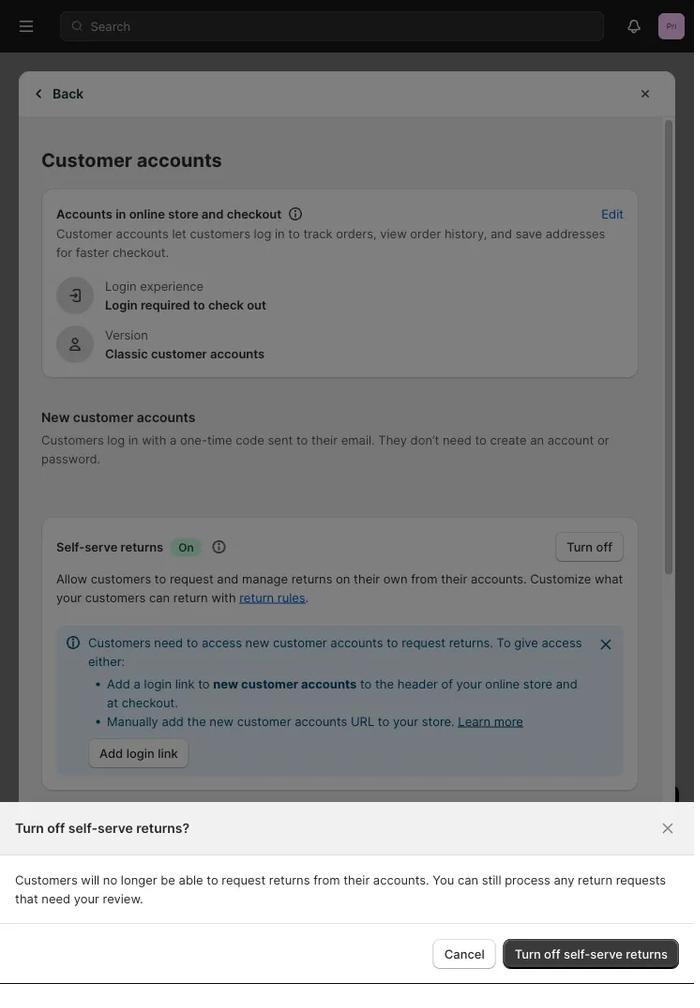 Task type: locate. For each thing, give the bounding box(es) containing it.
new customer accounts customers log in with a one-time code sent to their email. they don't need to create an account or password.
[[41, 410, 609, 466]]

2 horizontal spatial request
[[402, 635, 446, 650]]

status
[[56, 626, 624, 776]]

your inside customers will no longer be able to request returns from their accounts. you can still process any return requests that need your review.
[[74, 891, 99, 906]]

accounts. inside customers will no longer be able to request returns from their accounts. you can still process any return requests that need your review.
[[373, 873, 429, 887]]

1 vertical spatial customer
[[56, 226, 113, 241]]

checkout. up experience
[[113, 245, 169, 259]]

0 vertical spatial turn
[[567, 540, 593, 554]]

0 horizontal spatial turn
[[15, 821, 44, 837]]

0 vertical spatial give
[[515, 635, 539, 650]]

one-
[[180, 433, 207, 447]]

1 horizontal spatial access
[[409, 864, 449, 879]]

1 vertical spatial login
[[105, 297, 138, 312]]

log down checkout
[[254, 226, 272, 241]]

accounts up the "one-"
[[137, 410, 196, 426]]

1 day left in your trial element
[[398, 834, 679, 969]]

a up manually on the bottom left of page
[[134, 677, 141, 691]]

returns.
[[449, 635, 494, 650]]

self- inside "button"
[[564, 947, 591, 961]]

1 vertical spatial self-
[[564, 947, 591, 961]]

a left the "one-"
[[170, 433, 177, 447]]

and inside the to customize your online store and add bonus features
[[502, 892, 524, 907]]

2 horizontal spatial return
[[578, 873, 613, 887]]

0 vertical spatial customers
[[41, 433, 104, 447]]

link down manually on the bottom left of page
[[158, 746, 178, 761]]

0 horizontal spatial accounts.
[[373, 873, 429, 887]]

1 vertical spatial link
[[158, 746, 178, 761]]

give
[[515, 635, 539, 650], [317, 864, 341, 879]]

0 horizontal spatial request
[[170, 571, 214, 586]]

or right account
[[598, 433, 609, 447]]

2 horizontal spatial need
[[443, 433, 472, 447]]

2 vertical spatial serve
[[591, 947, 623, 961]]

1 horizontal spatial request
[[222, 873, 266, 887]]

login down manually on the bottom left of page
[[126, 746, 155, 761]]

1 vertical spatial give
[[317, 864, 341, 879]]

your left the store.
[[393, 714, 419, 729]]

in
[[116, 206, 126, 221], [275, 226, 285, 241], [128, 433, 138, 447], [502, 802, 518, 825], [79, 883, 89, 898]]

customer inside version classic customer accounts
[[151, 346, 207, 361]]

accounts down accounts in online store and checkout
[[116, 226, 169, 241]]

customers will no longer be able to request returns from their accounts. you can still process any return requests that need your review.
[[15, 873, 666, 906]]

request inside customers will no longer be able to request returns from their accounts. you can still process any return requests that need your review.
[[222, 873, 266, 887]]

0 horizontal spatial with
[[142, 433, 166, 447]]

1 horizontal spatial with
[[211, 590, 236, 605]]

online
[[129, 206, 165, 221], [485, 677, 520, 691], [121, 883, 156, 898], [432, 892, 466, 907]]

add left the will at the bottom left of page
[[56, 864, 80, 879]]

$50 app store credit
[[432, 874, 549, 888]]

customers up password.
[[41, 433, 104, 447]]

customers up the "that"
[[15, 873, 78, 887]]

add down credit
[[527, 892, 549, 907]]

in down checkout
[[275, 226, 285, 241]]

1 horizontal spatial add
[[527, 892, 549, 907]]

1 vertical spatial login
[[126, 746, 155, 761]]

turn inside button
[[567, 540, 593, 554]]

add right manually on the bottom left of page
[[162, 714, 184, 729]]

0 horizontal spatial add
[[162, 714, 184, 729]]

in right left
[[502, 802, 518, 825]]

online up more
[[485, 677, 520, 691]]

2 vertical spatial request
[[222, 873, 266, 887]]

0 horizontal spatial give
[[317, 864, 341, 879]]

1 horizontal spatial url
[[158, 864, 182, 879]]

0 vertical spatial from
[[411, 571, 438, 586]]

online down this
[[121, 883, 156, 898]]

request down on
[[170, 571, 214, 586]]

or for share
[[232, 883, 244, 898]]

their right support
[[344, 873, 370, 887]]

a down "you'd"
[[247, 883, 254, 898]]

add down manually on the bottom left of page
[[99, 746, 123, 761]]

access left 3
[[409, 864, 449, 879]]

to
[[288, 226, 300, 241], [193, 297, 205, 312], [296, 433, 308, 447], [475, 433, 487, 447], [155, 571, 166, 586], [187, 635, 198, 650], [387, 635, 398, 650], [198, 677, 210, 691], [360, 677, 372, 691], [378, 714, 390, 729], [302, 864, 314, 879], [453, 864, 464, 879], [207, 873, 218, 887], [553, 874, 564, 888]]

code
[[236, 433, 265, 447]]

return down on
[[173, 590, 208, 605]]

customize what your customers can return with
[[56, 571, 623, 605]]

1 horizontal spatial accounts.
[[471, 571, 527, 586]]

customers inside add or share this url anywhere you'd like to give customers access to new customer accounts, like in your online store theme or a support message.
[[345, 864, 405, 879]]

months
[[469, 855, 512, 869]]

access inside add or share this url anywhere you'd like to give customers access to new customer accounts, like in your online store theme or a support message.
[[409, 864, 449, 879]]

log inside the new customer accounts customers log in with a one-time code sent to their email. they don't need to create an account or password.
[[107, 433, 125, 447]]

or inside the new customer accounts customers log in with a one-time code sent to their email. they don't need to create an account or password.
[[598, 433, 609, 447]]

customer for customer accounts
[[41, 149, 132, 172]]

url down to the header of your online store and at checkout.
[[351, 714, 375, 729]]

0 horizontal spatial self-
[[68, 821, 98, 837]]

link
[[175, 677, 195, 691], [158, 746, 178, 761]]

store inside to the header of your online store and at checkout.
[[523, 677, 553, 691]]

can down self-serve returns
[[149, 590, 170, 605]]

store up more
[[523, 677, 553, 691]]

1 vertical spatial for
[[516, 855, 531, 869]]

add for add a login link to new customer accounts
[[107, 677, 130, 691]]

turn for turn off self-serve returns
[[515, 947, 541, 961]]

1 horizontal spatial off
[[544, 947, 561, 961]]

accounts down 'check'
[[210, 346, 265, 361]]

returns inside "button"
[[626, 947, 668, 961]]

0 vertical spatial or
[[598, 433, 609, 447]]

2 vertical spatial off
[[544, 947, 561, 961]]

your down the will at the bottom left of page
[[74, 891, 99, 906]]

customer accounts let customers log in to track orders, view order history, and save addresses for faster checkout.
[[56, 226, 606, 259]]

can inside customize what your customers can return with
[[149, 590, 170, 605]]

accounts. left $50 at right
[[373, 873, 429, 887]]

serve inside "button"
[[591, 947, 623, 961]]

1 vertical spatial log
[[107, 433, 125, 447]]

self- for returns?
[[68, 821, 98, 837]]

with
[[142, 433, 166, 447], [211, 590, 236, 605]]

search
[[91, 19, 131, 33]]

2 vertical spatial turn
[[515, 947, 541, 961]]

online inside to the header of your online store and at checkout.
[[485, 677, 520, 691]]

in inside the new customer accounts customers log in with a one-time code sent to their email. they don't need to create an account or password.
[[128, 433, 138, 447]]

login
[[144, 677, 172, 691], [126, 746, 155, 761]]

what
[[595, 571, 623, 586]]

a
[[170, 433, 177, 447], [134, 677, 141, 691], [247, 883, 254, 898]]

log left the "one-"
[[107, 433, 125, 447]]

checkout. inside to the header of your online store and at checkout.
[[122, 695, 178, 710]]

0 vertical spatial the
[[375, 677, 394, 691]]

customers inside customer accounts let customers log in to track orders, view order history, and save addresses for faster checkout.
[[190, 226, 251, 241]]

url
[[351, 714, 375, 729], [56, 838, 80, 853], [158, 864, 182, 879]]

support
[[258, 883, 303, 898]]

accounts inside version classic customer accounts
[[210, 346, 265, 361]]

return rules .
[[240, 590, 309, 605]]

their left email.
[[312, 433, 338, 447]]

back
[[53, 86, 84, 102]]

in left no
[[79, 883, 89, 898]]

turn up the "that"
[[15, 821, 44, 837]]

off for turn off
[[596, 540, 613, 554]]

online down $50 at right
[[432, 892, 466, 907]]

accounts,
[[553, 864, 609, 879]]

2 vertical spatial need
[[42, 891, 70, 906]]

request right able
[[222, 873, 266, 887]]

and inside to the header of your online store and at checkout.
[[556, 677, 578, 691]]

1 vertical spatial with
[[211, 590, 236, 605]]

add for add login link
[[99, 746, 123, 761]]

need up add a login link to new customer accounts
[[154, 635, 183, 650]]

self- down the plan
[[564, 947, 591, 961]]

url right this
[[158, 864, 182, 879]]

customer inside customer accounts let customers log in to track orders, view order history, and save addresses for faster checkout.
[[56, 226, 113, 241]]

with left the "one-"
[[142, 433, 166, 447]]

customer inside "customers need to access new customer accounts to request returns. to give access either:"
[[273, 635, 327, 650]]

customers for will
[[15, 873, 78, 887]]

first
[[432, 855, 454, 869]]

turn down pick your plan
[[515, 947, 541, 961]]

add up the at
[[107, 677, 130, 691]]

0 vertical spatial self-
[[68, 821, 98, 837]]

for inside 1 day left in your trial element
[[516, 855, 531, 869]]

0 vertical spatial url
[[351, 714, 375, 729]]

turn inside "button"
[[515, 947, 541, 961]]

1 horizontal spatial can
[[458, 873, 479, 887]]

their inside customers will no longer be able to request returns from their accounts. you can still process any return requests that need your review.
[[344, 873, 370, 887]]

return down manage
[[240, 590, 274, 605]]

2 horizontal spatial a
[[247, 883, 254, 898]]

customer
[[41, 149, 132, 172], [56, 226, 113, 241]]

allow customers to request and manage returns on their own from their accounts.
[[56, 571, 527, 586]]

your down 'share'
[[92, 883, 118, 898]]

0 horizontal spatial a
[[134, 677, 141, 691]]

and
[[202, 206, 224, 221], [491, 226, 512, 241], [217, 571, 239, 586], [556, 677, 578, 691], [502, 892, 524, 907]]

2 horizontal spatial or
[[598, 433, 609, 447]]

be
[[161, 873, 175, 887]]

1 vertical spatial need
[[154, 635, 183, 650]]

off inside turn off button
[[596, 540, 613, 554]]

with for your
[[211, 590, 236, 605]]

1 vertical spatial add
[[527, 892, 549, 907]]

from inside settings dialog
[[411, 571, 438, 586]]

the down add a login link to new customer accounts
[[187, 714, 206, 729]]

1 horizontal spatial log
[[254, 226, 272, 241]]

customers up message.
[[345, 864, 405, 879]]

process
[[505, 873, 551, 887]]

customer
[[151, 346, 207, 361], [73, 410, 134, 426], [273, 635, 327, 650], [241, 677, 298, 691], [237, 714, 291, 729], [495, 864, 549, 879]]

1 horizontal spatial or
[[232, 883, 244, 898]]

to inside customers will no longer be able to request returns from their accounts. you can still process any return requests that need your review.
[[207, 873, 218, 887]]

0 vertical spatial checkout.
[[113, 245, 169, 259]]

1 horizontal spatial self-
[[564, 947, 591, 961]]

2 vertical spatial or
[[232, 883, 244, 898]]

sent
[[268, 433, 293, 447]]

0 horizontal spatial return
[[173, 590, 208, 605]]

accounts down to the header of your online store and at checkout.
[[295, 714, 347, 729]]

1 vertical spatial customers
[[88, 635, 151, 650]]

0 vertical spatial can
[[149, 590, 170, 605]]

0 horizontal spatial url
[[56, 838, 80, 853]]

0 horizontal spatial for
[[56, 245, 72, 259]]

0 vertical spatial serve
[[85, 540, 118, 554]]

0 vertical spatial add
[[162, 714, 184, 729]]

turn
[[567, 540, 593, 554], [15, 821, 44, 837], [515, 947, 541, 961]]

customers inside "customers need to access new customer accounts to request returns. to give access either:"
[[88, 635, 151, 650]]

0 vertical spatial need
[[443, 433, 472, 447]]

and inside customer accounts let customers log in to track orders, view order history, and save addresses for faster checkout.
[[491, 226, 512, 241]]

login up manually on the bottom left of page
[[144, 677, 172, 691]]

0 vertical spatial customer
[[41, 149, 132, 172]]

status containing customers need to access new customer accounts to request returns. to give access either:
[[56, 626, 624, 776]]

customer inside add or share this url anywhere you'd like to give customers access to new customer accounts, like in your online store theme or a support message.
[[495, 864, 549, 879]]

1 horizontal spatial return
[[240, 590, 274, 605]]

1 horizontal spatial turn
[[515, 947, 541, 961]]

1 horizontal spatial a
[[170, 433, 177, 447]]

give right to
[[515, 635, 539, 650]]

1 vertical spatial off
[[47, 821, 65, 837]]

accounts. inside settings dialog
[[471, 571, 527, 586]]

new
[[245, 635, 270, 650], [213, 677, 238, 691], [210, 714, 234, 729], [468, 864, 492, 879]]

1 horizontal spatial the
[[375, 677, 394, 691]]

accounts
[[56, 206, 113, 221]]

account
[[548, 433, 594, 447]]

store right longer
[[159, 883, 189, 898]]

need right the "that"
[[42, 891, 70, 906]]

they
[[378, 433, 407, 447]]

or for accounts
[[598, 433, 609, 447]]

your up features
[[630, 874, 655, 888]]

like left the will at the bottom left of page
[[56, 883, 76, 898]]

to inside the to customize your online store and add bonus features
[[553, 874, 564, 888]]

from right "own"
[[411, 571, 438, 586]]

the inside to the header of your online store and at checkout.
[[375, 677, 394, 691]]

1 vertical spatial accounts.
[[373, 873, 429, 887]]

checkout. up manually on the bottom left of page
[[122, 695, 178, 710]]

0 vertical spatial request
[[170, 571, 214, 586]]

0 horizontal spatial like
[[56, 883, 76, 898]]

or right theme
[[232, 883, 244, 898]]

can down 3
[[458, 873, 479, 887]]

login up version
[[105, 297, 138, 312]]

their right "own"
[[441, 571, 468, 586]]

store down $50 app store credit link
[[470, 892, 499, 907]]

2 vertical spatial url
[[158, 864, 182, 879]]

can inside customers will no longer be able to request returns from their accounts. you can still process any return requests that need your review.
[[458, 873, 479, 887]]

turn up 'customize'
[[567, 540, 593, 554]]

self- up the will at the bottom left of page
[[68, 821, 98, 837]]

with inside the new customer accounts customers log in with a one-time code sent to their email. they don't need to create an account or password.
[[142, 433, 166, 447]]

1 vertical spatial request
[[402, 635, 446, 650]]

out
[[247, 297, 266, 312]]

left
[[468, 802, 497, 825]]

allow
[[56, 571, 87, 586]]

0 vertical spatial accounts.
[[471, 571, 527, 586]]

url down turn off self-serve returns?
[[56, 838, 80, 853]]

accounts down "customers need to access new customer accounts to request returns. to give access either:"
[[301, 677, 357, 691]]

features
[[592, 892, 639, 907]]

2 vertical spatial customers
[[15, 873, 78, 887]]

1 vertical spatial from
[[314, 873, 340, 887]]

customer down accounts
[[56, 226, 113, 241]]

1 horizontal spatial like
[[280, 864, 299, 879]]

the left header
[[375, 677, 394, 691]]

customers inside customers will no longer be able to request returns from their accounts. you can still process any return requests that need your review.
[[15, 873, 78, 887]]

accounts up to the header of your online store and at checkout.
[[331, 635, 383, 650]]

0 horizontal spatial the
[[187, 714, 206, 729]]

to inside login experience login required to check out
[[193, 297, 205, 312]]

request inside "customers need to access new customer accounts to request returns. to give access either:"
[[402, 635, 446, 650]]

your left trial
[[523, 802, 562, 825]]

1 horizontal spatial from
[[411, 571, 438, 586]]

need right don't
[[443, 433, 472, 447]]

0 vertical spatial like
[[280, 864, 299, 879]]

you
[[433, 873, 454, 887]]

2 vertical spatial a
[[247, 883, 254, 898]]

copy button
[[567, 927, 619, 953]]

1 horizontal spatial need
[[154, 635, 183, 650]]

classic
[[105, 346, 148, 361]]

log
[[254, 226, 272, 241], [107, 433, 125, 447]]

longer
[[121, 873, 157, 887]]

from right support
[[314, 873, 340, 887]]

add inside the to customize your online store and add bonus features
[[527, 892, 549, 907]]

back link
[[19, 71, 104, 116]]

off inside turn off self-serve returns "button"
[[544, 947, 561, 961]]

0 vertical spatial log
[[254, 226, 272, 241]]

0 horizontal spatial off
[[47, 821, 65, 837]]

off
[[596, 540, 613, 554], [47, 821, 65, 837], [544, 947, 561, 961]]

0 vertical spatial for
[[56, 245, 72, 259]]

pick your plan
[[498, 928, 580, 943]]

login down faster
[[105, 279, 137, 293]]

order
[[410, 226, 441, 241]]

add inside button
[[99, 746, 123, 761]]

for up process
[[516, 855, 531, 869]]

add inside status
[[162, 714, 184, 729]]

accounts. left 'customize'
[[471, 571, 527, 586]]

your down allow
[[56, 590, 82, 605]]

for left faster
[[56, 245, 72, 259]]

plan
[[555, 928, 580, 943]]

time
[[207, 433, 232, 447]]

this
[[134, 864, 155, 879]]

store down months
[[483, 874, 513, 888]]

1 horizontal spatial for
[[516, 855, 531, 869]]

give inside "customers need to access new customer accounts to request returns. to give access either:"
[[515, 635, 539, 650]]

0 vertical spatial with
[[142, 433, 166, 447]]

self- for returns
[[564, 947, 591, 961]]

log inside customer accounts let customers log in to track orders, view order history, and save addresses for faster checkout.
[[254, 226, 272, 241]]

1 horizontal spatial give
[[515, 635, 539, 650]]

request up header
[[402, 635, 446, 650]]

your right pick
[[526, 928, 552, 943]]

1 vertical spatial can
[[458, 873, 479, 887]]

2 horizontal spatial turn
[[567, 540, 593, 554]]

your right of on the bottom right
[[457, 677, 482, 691]]

their right the on
[[354, 571, 380, 586]]

customers down checkout
[[190, 226, 251, 241]]

more
[[494, 714, 524, 729]]

the
[[375, 677, 394, 691], [187, 714, 206, 729]]

with inside customize what your customers can return with
[[211, 590, 236, 605]]

turn off self-serve returns
[[515, 947, 668, 961]]

view
[[380, 226, 407, 241]]

learn
[[458, 714, 491, 729]]

checkout. inside customer accounts let customers log in to track orders, view order history, and save addresses for faster checkout.
[[113, 245, 169, 259]]

link up add login link
[[175, 677, 195, 691]]

manage
[[242, 571, 288, 586]]

access right to
[[542, 635, 582, 650]]

0 horizontal spatial can
[[149, 590, 170, 605]]

0 vertical spatial link
[[175, 677, 195, 691]]

0 horizontal spatial log
[[107, 433, 125, 447]]

customers down allow
[[85, 590, 146, 605]]

1 vertical spatial add
[[99, 746, 123, 761]]

1 vertical spatial serve
[[98, 821, 133, 837]]

access up add a login link to new customer accounts
[[202, 635, 242, 650]]

customer up accounts
[[41, 149, 132, 172]]

give inside add or share this url anywhere you'd like to give customers access to new customer accounts, like in your online store theme or a support message.
[[317, 864, 341, 879]]

your inside add or share this url anywhere you'd like to give customers access to new customer accounts, like in your online store theme or a support message.
[[92, 883, 118, 898]]

give up message.
[[317, 864, 341, 879]]

in left the "one-"
[[128, 433, 138, 447]]

create
[[490, 433, 527, 447]]

or left no
[[83, 864, 95, 879]]

add
[[162, 714, 184, 729], [527, 892, 549, 907]]

return up features
[[578, 873, 613, 887]]

to
[[497, 635, 511, 650]]

.
[[306, 590, 309, 605]]

0 vertical spatial add
[[107, 677, 130, 691]]

like up support
[[280, 864, 299, 879]]

1 vertical spatial checkout.
[[122, 695, 178, 710]]

to customize your online store and add bonus features
[[432, 874, 655, 907]]

that
[[15, 891, 38, 906]]

add inside add or share this url anywhere you'd like to give customers access to new customer accounts, like in your online store theme or a support message.
[[56, 864, 80, 879]]

from
[[411, 571, 438, 586], [314, 873, 340, 887]]

any
[[554, 873, 575, 887]]

customers up either:
[[88, 635, 151, 650]]

off for turn off self-serve returns
[[544, 947, 561, 961]]

1 vertical spatial or
[[83, 864, 95, 879]]

1 vertical spatial like
[[56, 883, 76, 898]]

with left return rules link
[[211, 590, 236, 605]]

checkout.
[[113, 245, 169, 259], [122, 695, 178, 710]]

1 day left in your trial
[[417, 802, 601, 825]]



Task type: vqa. For each thing, say whether or not it's contained in the screenshot.
"credit"
yes



Task type: describe. For each thing, give the bounding box(es) containing it.
your inside customize what your customers can return with
[[56, 590, 82, 605]]

new inside add or share this url anywhere you'd like to give customers access to new customer accounts, like in your online store theme or a support message.
[[468, 864, 492, 879]]

need inside customers will no longer be able to request returns from their accounts. you can still process any return requests that need your review.
[[42, 891, 70, 906]]

track
[[304, 226, 333, 241]]

2 horizontal spatial url
[[351, 714, 375, 729]]

2 login from the top
[[105, 297, 138, 312]]

in inside dropdown button
[[502, 802, 518, 825]]

on
[[179, 540, 194, 554]]

learn more link
[[458, 714, 524, 729]]

0 vertical spatial login
[[144, 677, 172, 691]]

their inside the new customer accounts customers log in with a one-time code sent to their email. they don't need to create an account or password.
[[312, 433, 338, 447]]

customers down self-serve returns
[[91, 571, 151, 586]]

add login link button
[[88, 739, 189, 769]]

customer inside the new customer accounts customers log in with a one-time code sent to their email. they don't need to create an account or password.
[[73, 410, 134, 426]]

1 vertical spatial a
[[134, 677, 141, 691]]

return inside customize what your customers can return with
[[173, 590, 208, 605]]

accounts inside the new customer accounts customers log in with a one-time code sent to their email. they don't need to create an account or password.
[[137, 410, 196, 426]]

turn for turn off self-serve returns?
[[15, 821, 44, 837]]

add a login link to new customer accounts
[[107, 677, 357, 691]]

off for turn off self-serve returns?
[[47, 821, 65, 837]]

experience
[[140, 279, 204, 293]]

pick your plan link
[[417, 921, 661, 951]]

log for accounts
[[107, 433, 125, 447]]

returns inside customers will no longer be able to request returns from their accounts. you can still process any return requests that need your review.
[[269, 873, 310, 887]]

accounts inside customer accounts let customers log in to track orders, view order history, and save addresses for faster checkout.
[[116, 226, 169, 241]]

anywhere
[[185, 864, 242, 879]]

on
[[336, 571, 350, 586]]

login experience login required to check out
[[105, 279, 266, 312]]

cancel
[[445, 947, 485, 961]]

turn off button
[[556, 532, 624, 562]]

rules
[[278, 590, 306, 605]]

customer accounts
[[41, 149, 222, 172]]

customers inside customize what your customers can return with
[[85, 590, 146, 605]]

edit button
[[591, 201, 635, 227]]

day
[[431, 802, 463, 825]]

$1/month
[[535, 855, 590, 869]]

pick
[[498, 928, 522, 943]]

share
[[98, 864, 130, 879]]

an
[[530, 433, 544, 447]]

turn off self-serve returns button
[[504, 939, 679, 969]]

turn off
[[567, 540, 613, 554]]

add or share this url anywhere you'd like to give customers access to new customer accounts, like in your online store theme or a support message.
[[56, 864, 609, 898]]

manually
[[107, 714, 158, 729]]

1 vertical spatial url
[[56, 838, 80, 853]]

your inside the to customize your online store and add bonus features
[[630, 874, 655, 888]]

no
[[103, 873, 117, 887]]

at
[[107, 695, 118, 710]]

able
[[179, 873, 203, 887]]

store up let
[[168, 206, 199, 221]]

1 vertical spatial the
[[187, 714, 206, 729]]

with for accounts
[[142, 433, 166, 447]]

2 horizontal spatial access
[[542, 635, 582, 650]]

need inside the new customer accounts customers log in with a one-time code sent to their email. they don't need to create an account or password.
[[443, 433, 472, 447]]

self-serve returns
[[56, 540, 163, 554]]

serve inside settings dialog
[[85, 540, 118, 554]]

don't
[[411, 433, 439, 447]]

trial
[[568, 802, 601, 825]]

$50
[[432, 874, 454, 888]]

accounts up accounts in online store and checkout
[[137, 149, 222, 172]]

accounts inside "customers need to access new customer accounts to request returns. to give access either:"
[[331, 635, 383, 650]]

your inside dropdown button
[[523, 802, 562, 825]]

cancel button
[[433, 939, 496, 969]]

serve for turn off self-serve returns
[[591, 947, 623, 961]]

need inside "customers need to access new customer accounts to request returns. to give access either:"
[[154, 635, 183, 650]]

to inside customer accounts let customers log in to track orders, view order history, and save addresses for faster checkout.
[[288, 226, 300, 241]]

orders,
[[336, 226, 377, 241]]

in inside add or share this url anywhere you'd like to give customers access to new customer accounts, like in your online store theme or a support message.
[[79, 883, 89, 898]]

online inside the to customize your online store and add bonus features
[[432, 892, 466, 907]]

review.
[[103, 891, 143, 906]]

first 3 months for $1/month
[[432, 855, 590, 869]]

required
[[141, 297, 190, 312]]

turn for turn off
[[567, 540, 593, 554]]

online down customer accounts
[[129, 206, 165, 221]]

customers for need
[[88, 635, 151, 650]]

0 horizontal spatial or
[[83, 864, 95, 879]]

still
[[482, 873, 502, 887]]

customer for customer accounts let customers log in to track orders, view order history, and save addresses for faster checkout.
[[56, 226, 113, 241]]

own
[[384, 571, 408, 586]]

copy
[[578, 933, 608, 947]]

customers inside the new customer accounts customers log in with a one-time code sent to their email. they don't need to create an account or password.
[[41, 433, 104, 447]]

let
[[172, 226, 187, 241]]

faster
[[76, 245, 109, 259]]

a inside add or share this url anywhere you'd like to give customers access to new customer accounts, like in your online store theme or a support message.
[[247, 883, 254, 898]]

return rules link
[[240, 590, 306, 605]]

serve for turn off self-serve returns?
[[98, 821, 133, 837]]

credit
[[516, 874, 549, 888]]

a inside the new customer accounts customers log in with a one-time code sent to their email. they don't need to create an account or password.
[[170, 433, 177, 447]]

store inside the to customize your online store and add bonus features
[[470, 892, 499, 907]]

checkout
[[227, 206, 282, 221]]

new
[[41, 410, 70, 426]]

return inside customers will no longer be able to request returns from their accounts. you can still process any return requests that need your review.
[[578, 873, 613, 887]]

link inside button
[[158, 746, 178, 761]]

version
[[105, 328, 148, 342]]

0 horizontal spatial access
[[202, 635, 242, 650]]

in right accounts
[[116, 206, 126, 221]]

email.
[[341, 433, 375, 447]]

message.
[[306, 883, 361, 898]]

online inside add or share this url anywhere you'd like to give customers access to new customer accounts, like in your online store theme or a support message.
[[121, 883, 156, 898]]

your inside to the header of your online store and at checkout.
[[457, 677, 482, 691]]

of
[[442, 677, 453, 691]]

password.
[[41, 451, 101, 466]]

to inside to the header of your online store and at checkout.
[[360, 677, 372, 691]]

header
[[398, 677, 438, 691]]

1 login from the top
[[105, 279, 137, 293]]

you'd
[[245, 864, 276, 879]]

new inside "customers need to access new customer accounts to request returns. to give access either:"
[[245, 635, 270, 650]]

url inside add or share this url anywhere you'd like to give customers access to new customer accounts, like in your online store theme or a support message.
[[158, 864, 182, 879]]

$50 app store credit link
[[432, 874, 549, 888]]

add for add or share this url anywhere you'd like to give customers access to new customer accounts, like in your online store theme or a support message.
[[56, 864, 80, 879]]

version classic customer accounts
[[105, 328, 265, 361]]

returns?
[[136, 821, 190, 837]]

login inside button
[[126, 746, 155, 761]]

will
[[81, 873, 100, 887]]

store.
[[422, 714, 455, 729]]

in inside customer accounts let customers log in to track orders, view order history, and save addresses for faster checkout.
[[275, 226, 285, 241]]

to the header of your online store and at checkout.
[[107, 677, 578, 710]]

self-
[[56, 540, 85, 554]]

either:
[[88, 654, 125, 669]]

app
[[458, 874, 480, 888]]

accounts in online store and checkout
[[56, 206, 282, 221]]

bonus
[[553, 892, 588, 907]]

customize
[[568, 874, 627, 888]]

status inside settings dialog
[[56, 626, 624, 776]]

from inside customers will no longer be able to request returns from their accounts. you can still process any return requests that need your review.
[[314, 873, 340, 887]]

customize
[[530, 571, 591, 586]]

log for let
[[254, 226, 272, 241]]

for inside customer accounts let customers log in to track orders, view order history, and save addresses for faster checkout.
[[56, 245, 72, 259]]

customers need to access new customer accounts to request returns. to give access either:
[[88, 635, 582, 669]]

settings dialog
[[19, 71, 676, 984]]

history,
[[445, 226, 487, 241]]

store inside add or share this url anywhere you'd like to give customers access to new customer accounts, like in your online store theme or a support message.
[[159, 883, 189, 898]]

requests
[[616, 873, 666, 887]]

3
[[458, 855, 466, 869]]



